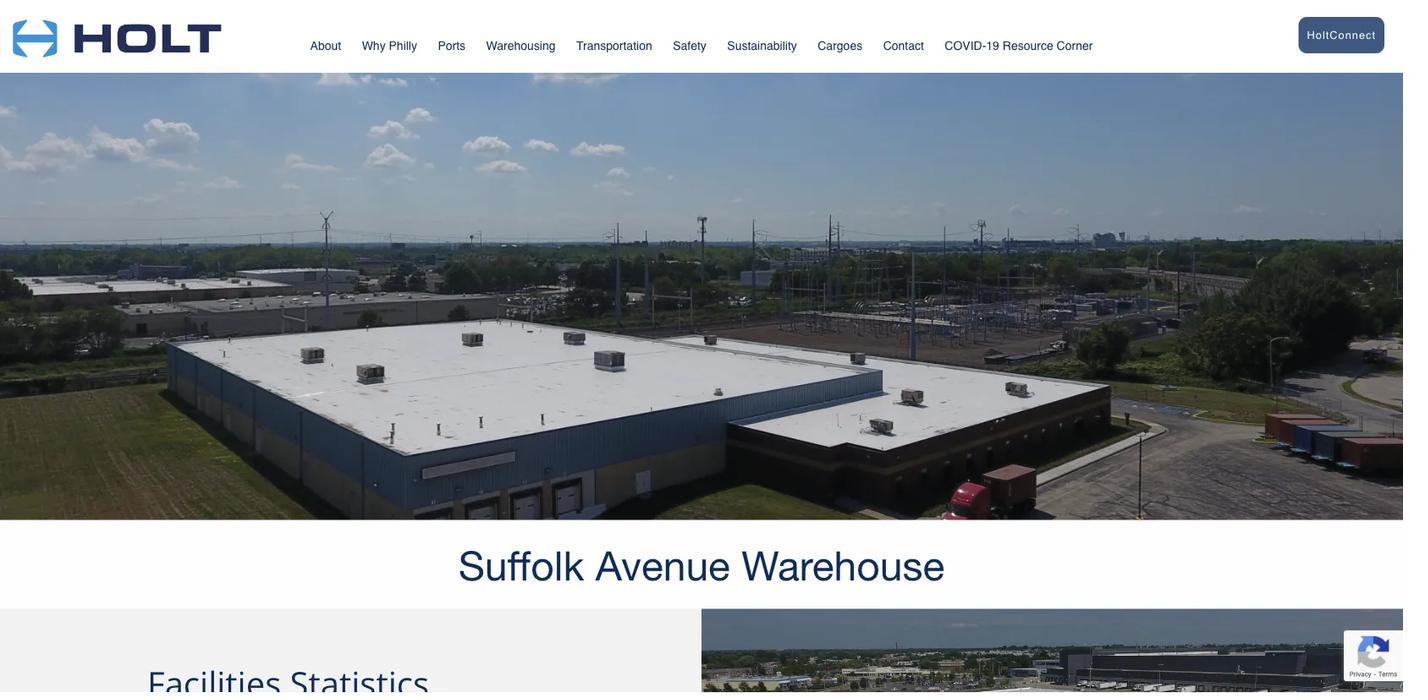 Task type: locate. For each thing, give the bounding box(es) containing it.
holt logistics image
[[13, 0, 221, 66]]

safety
[[673, 39, 707, 52]]

why
[[362, 39, 386, 52]]

why philly link
[[362, 31, 417, 64]]

contact
[[883, 39, 924, 52]]

ports
[[438, 39, 466, 52]]

suffolk
[[459, 541, 584, 588]]

about
[[310, 39, 341, 52]]

holtconnect
[[1307, 28, 1376, 41]]

philly
[[389, 39, 417, 52]]

covid-
[[945, 39, 986, 52]]

about link
[[310, 31, 341, 64]]

suffolk avenue warehouse main content
[[0, 0, 1403, 693]]

19
[[986, 39, 999, 52]]

cargoes
[[818, 39, 863, 52]]

safety link
[[673, 31, 707, 64]]

ports link
[[438, 31, 466, 64]]



Task type: describe. For each thing, give the bounding box(es) containing it.
holtconnect link
[[1188, 8, 1385, 66]]

contact link
[[883, 31, 924, 64]]

corner
[[1057, 39, 1093, 52]]

covid-19 resource corner
[[945, 39, 1093, 52]]

warehousing
[[486, 39, 556, 52]]

transportation link
[[576, 31, 652, 64]]

warehouse
[[742, 541, 945, 588]]

warehousing link
[[486, 31, 556, 64]]

suffolk avenue warehouse
[[459, 541, 945, 588]]

avenue
[[596, 541, 730, 588]]

transportation
[[576, 39, 652, 52]]

resource
[[1003, 39, 1054, 52]]

cargoes link
[[818, 31, 863, 64]]

why philly
[[362, 39, 417, 52]]

covid-19 resource corner link
[[945, 19, 1093, 64]]

holtconnect button
[[1299, 17, 1385, 53]]

sustainability
[[727, 39, 797, 52]]

sustainability link
[[727, 31, 797, 64]]



Task type: vqa. For each thing, say whether or not it's contained in the screenshot.
(856) 966-4167 link
no



